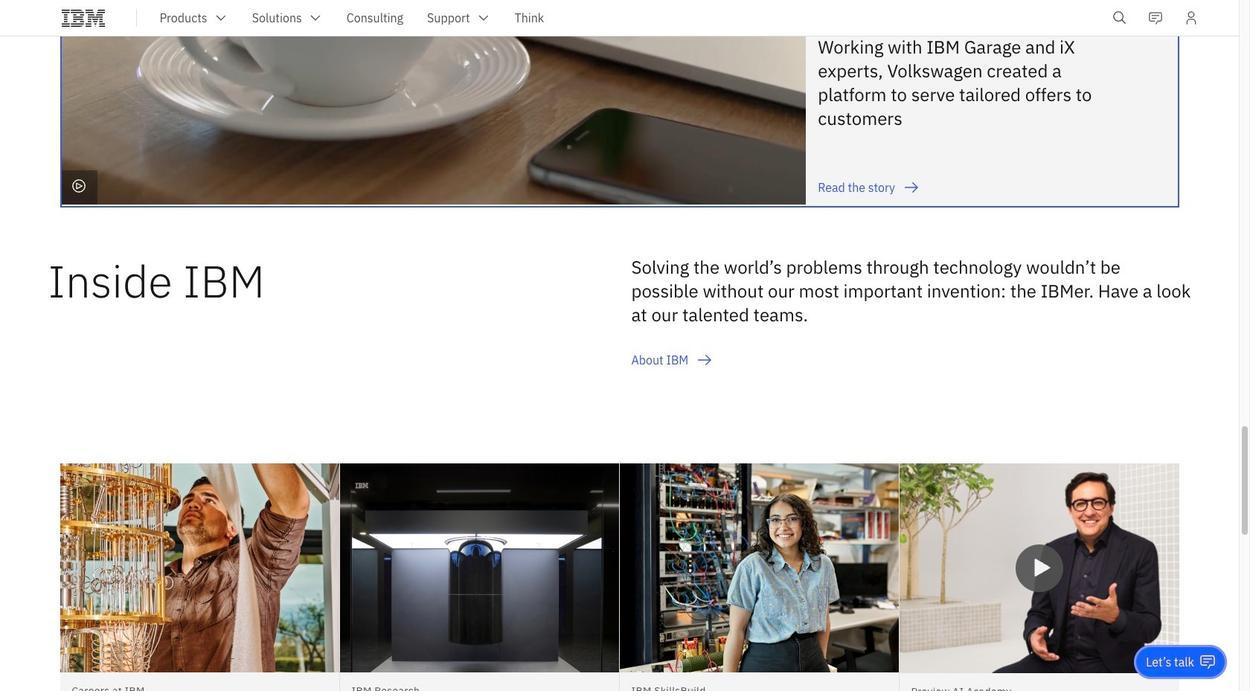 Task type: locate. For each thing, give the bounding box(es) containing it.
let's talk element
[[1146, 654, 1195, 671]]



